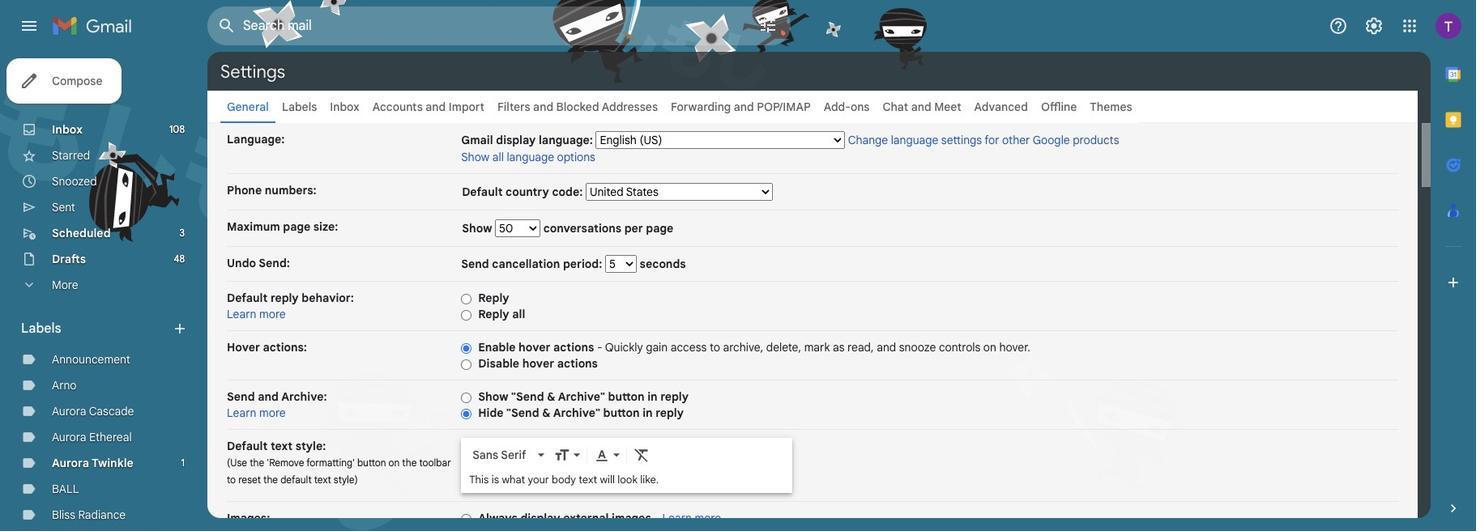 Task type: locate. For each thing, give the bounding box(es) containing it.
default left country
[[462, 185, 503, 199]]

learn for send and archive: learn more
[[227, 406, 256, 420]]

page
[[283, 220, 310, 234], [646, 221, 673, 236]]

0 horizontal spatial labels
[[21, 321, 61, 337]]

and right "filters"
[[533, 100, 553, 114]]

more inside the send and archive: learn more
[[259, 406, 286, 420]]

2 reply from the top
[[478, 307, 509, 322]]

all for show
[[492, 150, 504, 164]]

actions up the show "send & archive" button in reply
[[557, 356, 598, 371]]

and left pop/imap
[[734, 100, 754, 114]]

hover up disable hover actions
[[519, 340, 550, 355]]

ons
[[851, 100, 870, 114]]

the left toolbar
[[402, 457, 417, 469]]

1 horizontal spatial all
[[512, 307, 525, 322]]

formatting'
[[306, 457, 355, 469]]

undo
[[227, 256, 256, 271]]

inbox link right labels link on the left of page
[[330, 100, 359, 114]]

labels right general link
[[282, 100, 317, 114]]

aurora for aurora ethereal
[[52, 430, 86, 445]]

on left hover.
[[983, 340, 996, 355]]

in for hide "send & archive" button in reply
[[643, 406, 653, 420]]

on left toolbar
[[389, 457, 400, 469]]

show up hide
[[478, 390, 508, 404]]

default inside default reply behavior: learn more
[[227, 291, 268, 305]]

addresses
[[602, 100, 658, 114]]

0 vertical spatial reply
[[478, 291, 509, 305]]

2 vertical spatial learn
[[662, 511, 692, 526]]

reply
[[478, 291, 509, 305], [478, 307, 509, 322]]

1 reply from the top
[[478, 291, 509, 305]]

learn more link up 'hover actions:'
[[227, 307, 286, 322]]

0 horizontal spatial to
[[227, 474, 236, 486]]

send
[[461, 257, 489, 271], [227, 390, 255, 404]]

the up reset
[[250, 457, 264, 469]]

reply up 'reply all'
[[478, 291, 509, 305]]

2 vertical spatial show
[[478, 390, 508, 404]]

the right reset
[[263, 474, 278, 486]]

body
[[552, 473, 576, 487]]

send up reply 'radio'
[[461, 257, 489, 271]]

0 vertical spatial labels
[[282, 100, 317, 114]]

learn inside default reply behavior: learn more
[[227, 307, 256, 322]]

0 vertical spatial default
[[462, 185, 503, 199]]

None search field
[[207, 6, 791, 45]]

seconds
[[637, 257, 686, 271]]

reply inside default reply behavior: learn more
[[270, 291, 299, 305]]

0 vertical spatial more
[[259, 307, 286, 322]]

disable hover actions
[[478, 356, 598, 371]]

behavior:
[[302, 291, 354, 305]]

Show "Send & Archive" button in reply radio
[[461, 392, 472, 404]]

- left quickly
[[597, 340, 602, 355]]

0 vertical spatial hover
[[519, 340, 550, 355]]

button up hide "send & archive" button in reply
[[608, 390, 645, 404]]

-
[[597, 340, 602, 355], [654, 511, 659, 526]]

1 aurora from the top
[[52, 404, 86, 419]]

1 vertical spatial aurora
[[52, 430, 86, 445]]

all up enable
[[512, 307, 525, 322]]

aurora twinkle link
[[52, 456, 133, 471]]

1 vertical spatial all
[[512, 307, 525, 322]]

0 vertical spatial reply
[[270, 291, 299, 305]]

archive" for show
[[558, 390, 605, 404]]

reply for hide "send & archive" button in reply
[[656, 406, 684, 420]]

button inside the "default text style: (use the 'remove formatting' button on the toolbar to reset the default text style)"
[[357, 457, 386, 469]]

send cancellation period:
[[461, 257, 605, 271]]

reply up the formatting options toolbar on the bottom of page
[[656, 406, 684, 420]]

sans serif
[[472, 448, 526, 463]]

the
[[250, 457, 264, 469], [402, 457, 417, 469], [263, 474, 278, 486]]

inbox right labels link on the left of page
[[330, 100, 359, 114]]

this
[[469, 473, 489, 487]]

learn up "(use"
[[227, 406, 256, 420]]

aurora
[[52, 404, 86, 419], [52, 430, 86, 445], [52, 456, 89, 471]]

1 vertical spatial actions
[[557, 356, 598, 371]]

0 horizontal spatial all
[[492, 150, 504, 164]]

more down archive:
[[259, 406, 286, 420]]

display for gmail
[[496, 133, 536, 147]]

hide
[[478, 406, 503, 420]]

1 horizontal spatial inbox link
[[330, 100, 359, 114]]

1 vertical spatial inbox
[[52, 122, 83, 137]]

1 horizontal spatial on
[[983, 340, 996, 355]]

1 horizontal spatial send
[[461, 257, 489, 271]]

code:
[[552, 185, 583, 199]]

0 vertical spatial -
[[597, 340, 602, 355]]

and left archive:
[[258, 390, 279, 404]]

offline
[[1041, 100, 1077, 114]]

labels down more at the bottom left of the page
[[21, 321, 61, 337]]

- right images
[[654, 511, 659, 526]]

learn
[[227, 307, 256, 322], [227, 406, 256, 420], [662, 511, 692, 526]]

"send down disable hover actions
[[511, 390, 544, 404]]

0 vertical spatial all
[[492, 150, 504, 164]]

to right access
[[710, 340, 720, 355]]

1 vertical spatial button
[[603, 406, 640, 420]]

reply right reply all radio
[[478, 307, 509, 322]]

1
[[181, 457, 185, 469]]

2 vertical spatial button
[[357, 457, 386, 469]]

language down gmail display language:
[[507, 150, 554, 164]]

0 vertical spatial in
[[647, 390, 658, 404]]

aurora cascade link
[[52, 404, 134, 419]]

Reply all radio
[[461, 309, 472, 321]]

show down default country code:
[[462, 221, 495, 236]]

access
[[671, 340, 707, 355]]

1 vertical spatial hover
[[522, 356, 554, 371]]

default reply behavior: learn more
[[227, 291, 354, 322]]

text down formatting'
[[314, 474, 331, 486]]

snooze
[[899, 340, 936, 355]]

and for blocked
[[533, 100, 553, 114]]

language down chat and meet
[[891, 133, 938, 147]]

& for show
[[547, 390, 555, 404]]

0 horizontal spatial inbox
[[52, 122, 83, 137]]

twinkle
[[92, 456, 133, 471]]

and right chat
[[911, 100, 931, 114]]

button for hide "send & archive" button in reply
[[603, 406, 640, 420]]

1 vertical spatial send
[[227, 390, 255, 404]]

0 horizontal spatial send
[[227, 390, 255, 404]]

actions up disable hover actions
[[553, 340, 594, 355]]

1 vertical spatial reply
[[478, 307, 509, 322]]

labels for labels link on the left of page
[[282, 100, 317, 114]]

advanced search options image
[[752, 9, 784, 41]]

1 vertical spatial &
[[542, 406, 550, 420]]

on
[[983, 340, 996, 355], [389, 457, 400, 469]]

Enable hover actions radio
[[461, 343, 472, 355]]

actions
[[553, 340, 594, 355], [557, 356, 598, 371]]

button up "style)"
[[357, 457, 386, 469]]

actions for enable
[[553, 340, 594, 355]]

0 vertical spatial language
[[891, 133, 938, 147]]

Search mail text field
[[243, 18, 713, 34]]

all down the gmail
[[492, 150, 504, 164]]

1 vertical spatial reply
[[660, 390, 689, 404]]

0 vertical spatial learn more link
[[227, 307, 286, 322]]

0 vertical spatial show
[[461, 150, 489, 164]]

page right per
[[646, 221, 673, 236]]

is
[[492, 473, 499, 487]]

inbox up starred
[[52, 122, 83, 137]]

'remove
[[267, 457, 304, 469]]

1 horizontal spatial to
[[710, 340, 720, 355]]

bliss radiance link
[[52, 508, 126, 523]]

0 vertical spatial display
[[496, 133, 536, 147]]

phone
[[227, 183, 262, 198]]

compose button
[[6, 58, 122, 104]]

display up show all language options link
[[496, 133, 536, 147]]

scheduled
[[52, 226, 111, 241]]

more button
[[0, 272, 194, 298]]

read,
[[847, 340, 874, 355]]

0 vertical spatial actions
[[553, 340, 594, 355]]

show for show
[[462, 221, 495, 236]]

main menu image
[[19, 16, 39, 36]]

0 vertical spatial &
[[547, 390, 555, 404]]

blocked
[[556, 100, 599, 114]]

1 horizontal spatial page
[[646, 221, 673, 236]]

0 horizontal spatial inbox link
[[52, 122, 83, 137]]

more up 'hover actions:'
[[259, 307, 286, 322]]

1 vertical spatial more
[[259, 406, 286, 420]]

button
[[608, 390, 645, 404], [603, 406, 640, 420], [357, 457, 386, 469]]

1 vertical spatial default
[[227, 291, 268, 305]]

default inside the "default text style: (use the 'remove formatting' button on the toolbar to reset the default text style)"
[[227, 439, 268, 454]]

& down the show "send & archive" button in reply
[[542, 406, 550, 420]]

themes
[[1090, 100, 1132, 114]]

2 vertical spatial aurora
[[52, 456, 89, 471]]

1 vertical spatial inbox link
[[52, 122, 83, 137]]

labels inside labels navigation
[[21, 321, 61, 337]]

all
[[492, 150, 504, 164], [512, 307, 525, 322]]

0 vertical spatial button
[[608, 390, 645, 404]]

"send for show
[[511, 390, 544, 404]]

external
[[563, 511, 609, 526]]

gain
[[646, 340, 668, 355]]

1 vertical spatial on
[[389, 457, 400, 469]]

0 vertical spatial archive"
[[558, 390, 605, 404]]

aurora ethereal
[[52, 430, 132, 445]]

inbox
[[330, 100, 359, 114], [52, 122, 83, 137]]

tab list
[[1431, 52, 1476, 473]]

announcement
[[52, 352, 130, 367]]

learn up hover
[[227, 307, 256, 322]]

inbox link
[[330, 100, 359, 114], [52, 122, 83, 137]]

change language settings for other google products
[[848, 133, 1119, 147]]

page left size:
[[283, 220, 310, 234]]

aurora cascade
[[52, 404, 134, 419]]

2 aurora from the top
[[52, 430, 86, 445]]

show for show all language options
[[461, 150, 489, 164]]

scheduled link
[[52, 226, 111, 241]]

1 vertical spatial archive"
[[553, 406, 600, 420]]

snoozed
[[52, 174, 97, 189]]

remove formatting ‪(⌘\)‬ image
[[634, 447, 650, 464]]

this is what your body text will look like.
[[469, 473, 659, 487]]

more
[[259, 307, 286, 322], [259, 406, 286, 420], [695, 511, 721, 526]]

0 horizontal spatial on
[[389, 457, 400, 469]]

0 horizontal spatial -
[[597, 340, 602, 355]]

aurora up ball
[[52, 456, 89, 471]]

"send
[[511, 390, 544, 404], [506, 406, 539, 420]]

filters and blocked addresses
[[497, 100, 658, 114]]

forwarding
[[671, 100, 731, 114]]

send down hover
[[227, 390, 255, 404]]

hover
[[519, 340, 550, 355], [522, 356, 554, 371]]

learn more link right images
[[662, 511, 721, 526]]

1 vertical spatial display
[[520, 511, 560, 526]]

1 vertical spatial labels
[[21, 321, 61, 337]]

text up 'remove
[[270, 439, 293, 454]]

1 horizontal spatial labels
[[282, 100, 317, 114]]

settings image
[[1364, 16, 1384, 36]]

2 vertical spatial reply
[[656, 406, 684, 420]]

default down undo
[[227, 291, 268, 305]]

reply down send:
[[270, 291, 299, 305]]

default up "(use"
[[227, 439, 268, 454]]

1 vertical spatial learn more link
[[227, 406, 286, 420]]

0 vertical spatial inbox link
[[330, 100, 359, 114]]

1 vertical spatial language
[[507, 150, 554, 164]]

what
[[502, 473, 525, 487]]

0 vertical spatial on
[[983, 340, 996, 355]]

accounts and import
[[372, 100, 484, 114]]

images:
[[227, 511, 270, 526]]

more right images
[[695, 511, 721, 526]]

aurora up aurora twinkle
[[52, 430, 86, 445]]

2 vertical spatial default
[[227, 439, 268, 454]]

archive" up hide "send & archive" button in reply
[[558, 390, 605, 404]]

1 vertical spatial show
[[462, 221, 495, 236]]

"send right hide
[[506, 406, 539, 420]]

ball link
[[52, 482, 79, 497]]

0 vertical spatial learn
[[227, 307, 256, 322]]

display down your
[[520, 511, 560, 526]]

and left import
[[426, 100, 446, 114]]

"send for hide
[[506, 406, 539, 420]]

reply down access
[[660, 390, 689, 404]]

1 horizontal spatial language
[[891, 133, 938, 147]]

search mail image
[[212, 11, 241, 41]]

aurora twinkle
[[52, 456, 133, 471]]

gmail display language:
[[461, 133, 593, 147]]

& for hide
[[542, 406, 550, 420]]

1 vertical spatial "send
[[506, 406, 539, 420]]

learn right images
[[662, 511, 692, 526]]

to down "(use"
[[227, 474, 236, 486]]

show down the gmail
[[461, 150, 489, 164]]

0 vertical spatial "send
[[511, 390, 544, 404]]

0 horizontal spatial page
[[283, 220, 310, 234]]

text left the will
[[579, 473, 597, 487]]

3 aurora from the top
[[52, 456, 89, 471]]

compose
[[52, 74, 102, 88]]

& up hide "send & archive" button in reply
[[547, 390, 555, 404]]

archive" for hide
[[553, 406, 600, 420]]

like.
[[640, 473, 659, 487]]

show "send & archive" button in reply
[[478, 390, 689, 404]]

to
[[710, 340, 720, 355], [227, 474, 236, 486]]

0 horizontal spatial language
[[507, 150, 554, 164]]

learn more link down archive:
[[227, 406, 286, 420]]

hover right disable
[[522, 356, 554, 371]]

send inside the send and archive: learn more
[[227, 390, 255, 404]]

add-ons
[[824, 100, 870, 114]]

options
[[557, 150, 595, 164]]

archive" down the show "send & archive" button in reply
[[553, 406, 600, 420]]

1 vertical spatial to
[[227, 474, 236, 486]]

Hide "Send & Archive" button in reply radio
[[461, 408, 472, 420]]

learn inside the send and archive: learn more
[[227, 406, 256, 420]]

drafts
[[52, 252, 86, 267]]

in up remove formatting ‪(⌘\)‬ image
[[643, 406, 653, 420]]

0 vertical spatial aurora
[[52, 404, 86, 419]]

0 vertical spatial inbox
[[330, 100, 359, 114]]

to inside the "default text style: (use the 'remove formatting' button on the toolbar to reset the default text style)"
[[227, 474, 236, 486]]

1 vertical spatial learn
[[227, 406, 256, 420]]

0 vertical spatial send
[[461, 257, 489, 271]]

import
[[449, 100, 484, 114]]

default country code:
[[462, 185, 586, 199]]

1 vertical spatial -
[[654, 511, 659, 526]]

size:
[[313, 220, 338, 234]]

button down the show "send & archive" button in reply
[[603, 406, 640, 420]]

aurora down arno link
[[52, 404, 86, 419]]

archive"
[[558, 390, 605, 404], [553, 406, 600, 420]]

inbox link up starred
[[52, 122, 83, 137]]

in down gain at the bottom left of the page
[[647, 390, 658, 404]]

more inside default reply behavior: learn more
[[259, 307, 286, 322]]

1 vertical spatial in
[[643, 406, 653, 420]]

send:
[[259, 256, 290, 271]]

arno link
[[52, 378, 77, 393]]

actions for disable
[[557, 356, 598, 371]]

accounts and import link
[[372, 100, 484, 114]]

2 horizontal spatial text
[[579, 473, 597, 487]]

enable
[[478, 340, 516, 355]]

and inside the send and archive: learn more
[[258, 390, 279, 404]]



Task type: describe. For each thing, give the bounding box(es) containing it.
reset
[[238, 474, 261, 486]]

arno
[[52, 378, 77, 393]]

other
[[1002, 133, 1030, 147]]

images
[[612, 511, 651, 526]]

and right read,
[[877, 340, 896, 355]]

inbox inside labels navigation
[[52, 122, 83, 137]]

2 vertical spatial learn more link
[[662, 511, 721, 526]]

mark
[[804, 340, 830, 355]]

disable
[[478, 356, 519, 371]]

default
[[280, 474, 312, 486]]

aurora ethereal link
[[52, 430, 132, 445]]

reply for show "send & archive" button in reply
[[660, 390, 689, 404]]

enable hover actions - quickly gain access to archive, delete, mark as read, and snooze controls on hover.
[[478, 340, 1030, 355]]

google
[[1033, 133, 1070, 147]]

hover actions:
[[227, 340, 307, 355]]

Always display external images radio
[[461, 513, 472, 526]]

labels link
[[282, 100, 317, 114]]

radiance
[[78, 508, 126, 523]]

48
[[174, 253, 185, 265]]

phone numbers:
[[227, 183, 317, 198]]

add-ons link
[[824, 100, 870, 114]]

learn more link for send
[[227, 406, 286, 420]]

pop/imap
[[757, 100, 811, 114]]

show for show "send & archive" button in reply
[[478, 390, 508, 404]]

actions:
[[263, 340, 307, 355]]

starred link
[[52, 148, 90, 163]]

maximum page size:
[[227, 220, 338, 234]]

more for reply
[[259, 307, 286, 322]]

chat
[[883, 100, 908, 114]]

sans
[[472, 448, 498, 463]]

chat and meet link
[[883, 100, 961, 114]]

archive,
[[723, 340, 763, 355]]

undo send:
[[227, 256, 290, 271]]

language:
[[539, 133, 593, 147]]

1 horizontal spatial inbox
[[330, 100, 359, 114]]

more for and
[[259, 406, 286, 420]]

advanced
[[974, 100, 1028, 114]]

and for pop/imap
[[734, 100, 754, 114]]

as
[[833, 340, 845, 355]]

(use
[[227, 457, 247, 469]]

advanced link
[[974, 100, 1028, 114]]

accounts
[[372, 100, 423, 114]]

change language settings for other google products link
[[848, 133, 1119, 147]]

3
[[179, 227, 185, 239]]

bliss radiance
[[52, 508, 126, 523]]

default for default country code:
[[462, 185, 503, 199]]

support image
[[1329, 16, 1348, 36]]

change
[[848, 133, 888, 147]]

sent
[[52, 200, 75, 215]]

hover.
[[999, 340, 1030, 355]]

default for default text style: (use the 'remove formatting' button on the toolbar to reset the default text style)
[[227, 439, 268, 454]]

2 vertical spatial more
[[695, 511, 721, 526]]

conversations
[[543, 221, 621, 236]]

default for default reply behavior: learn more
[[227, 291, 268, 305]]

for
[[985, 133, 999, 147]]

and for archive:
[[258, 390, 279, 404]]

labels heading
[[21, 321, 172, 337]]

snoozed link
[[52, 174, 97, 189]]

period:
[[563, 257, 602, 271]]

reply for reply all
[[478, 307, 509, 322]]

themes link
[[1090, 100, 1132, 114]]

archive:
[[281, 390, 327, 404]]

and for meet
[[911, 100, 931, 114]]

forwarding and pop/imap link
[[671, 100, 811, 114]]

reply all
[[478, 307, 525, 322]]

on inside the "default text style: (use the 'remove formatting' button on the toolbar to reset the default text style)"
[[389, 457, 400, 469]]

your
[[528, 473, 549, 487]]

cascade
[[89, 404, 134, 419]]

all for reply
[[512, 307, 525, 322]]

labels for labels heading
[[21, 321, 61, 337]]

108
[[169, 123, 185, 135]]

send and archive: learn more
[[227, 390, 327, 420]]

and for import
[[426, 100, 446, 114]]

meet
[[934, 100, 961, 114]]

chat and meet
[[883, 100, 961, 114]]

sans serif option
[[469, 447, 535, 464]]

aurora for aurora twinkle
[[52, 456, 89, 471]]

learn more link for default
[[227, 307, 286, 322]]

Disable hover actions radio
[[461, 359, 472, 371]]

reply for reply
[[478, 291, 509, 305]]

forwarding and pop/imap
[[671, 100, 811, 114]]

1 horizontal spatial text
[[314, 474, 331, 486]]

look
[[618, 473, 638, 487]]

will
[[600, 473, 615, 487]]

ethereal
[[89, 430, 132, 445]]

show all language options link
[[461, 150, 595, 164]]

send for send cancellation period:
[[461, 257, 489, 271]]

display for always
[[520, 511, 560, 526]]

gmail image
[[52, 10, 140, 42]]

learn for default reply behavior: learn more
[[227, 307, 256, 322]]

aurora for aurora cascade
[[52, 404, 86, 419]]

maximum
[[227, 220, 280, 234]]

in for show "send & archive" button in reply
[[647, 390, 658, 404]]

filters
[[497, 100, 530, 114]]

show all language options
[[461, 150, 595, 164]]

numbers:
[[265, 183, 317, 198]]

button for show "send & archive" button in reply
[[608, 390, 645, 404]]

Reply radio
[[461, 293, 472, 305]]

send for send and archive: learn more
[[227, 390, 255, 404]]

0 vertical spatial to
[[710, 340, 720, 355]]

style)
[[334, 474, 358, 486]]

1 horizontal spatial -
[[654, 511, 659, 526]]

labels navigation
[[0, 52, 207, 531]]

hover for disable
[[522, 356, 554, 371]]

general
[[227, 100, 269, 114]]

general link
[[227, 100, 269, 114]]

bliss
[[52, 508, 75, 523]]

0 horizontal spatial text
[[270, 439, 293, 454]]

quickly
[[605, 340, 643, 355]]

formatting options toolbar
[[466, 440, 788, 470]]

hover for enable
[[519, 340, 550, 355]]

always display external images - learn more
[[478, 511, 721, 526]]



Task type: vqa. For each thing, say whether or not it's contained in the screenshot.
Blossom Breeze link
no



